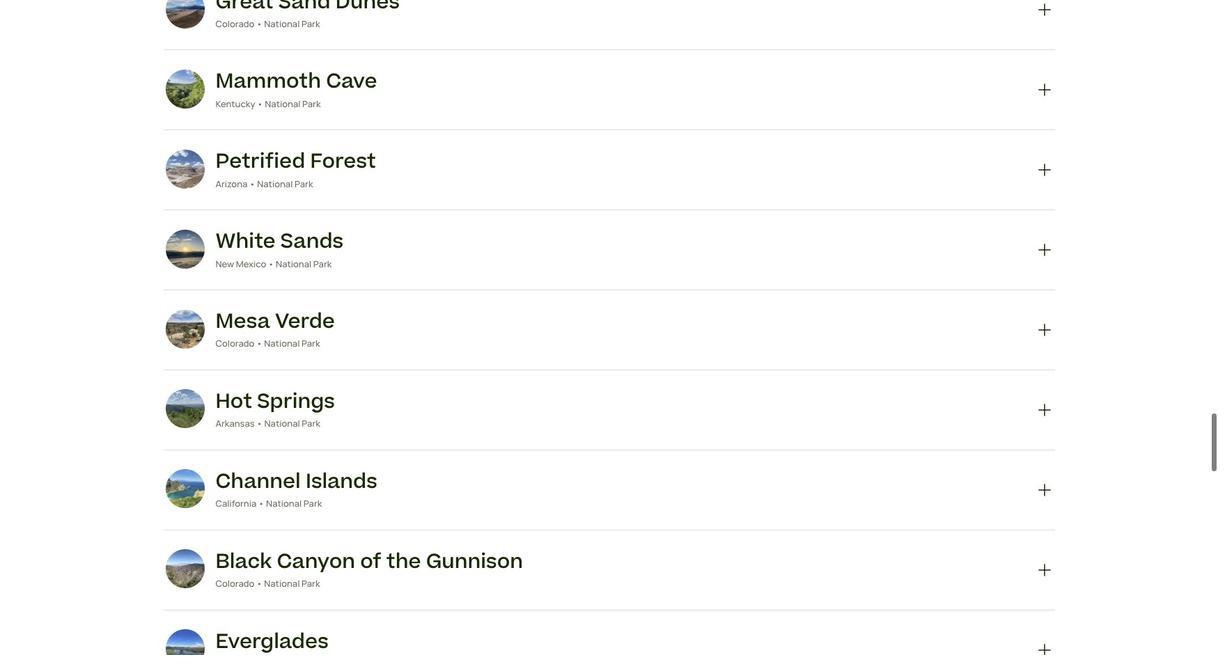Task type: describe. For each thing, give the bounding box(es) containing it.
• inside 'petrified forest arizona • national park'
[[249, 173, 255, 185]]

park inside 'black canyon of the gunnison colorado • national park'
[[302, 573, 320, 585]]

black canyon of the gunnison image
[[165, 545, 205, 584]]

sands
[[281, 222, 344, 252]]

white
[[216, 222, 276, 252]]

everglades
[[216, 623, 329, 652]]

park inside "white sands new mexico • national park"
[[313, 253, 332, 265]]

arkansas
[[216, 413, 255, 425]]

national inside 'petrified forest arizona • national park'
[[257, 173, 293, 185]]

• inside mammoth cave kentucky • national park
[[257, 93, 263, 105]]

colorado • national park button
[[147, 0, 1072, 45]]

arizona
[[216, 173, 248, 185]]

black
[[216, 543, 272, 572]]

colorado • national park
[[216, 12, 320, 25]]

colorado inside "dropdown button"
[[216, 12, 255, 25]]

petrified forest arizona • national park
[[216, 142, 376, 185]]

everglades image
[[165, 625, 205, 656]]

white sands new mexico • national park
[[216, 222, 344, 265]]

white sands image
[[165, 225, 205, 264]]

• inside "white sands new mexico • national park"
[[268, 253, 274, 265]]

national inside channel islands california • national park
[[266, 493, 302, 505]]

the
[[387, 543, 421, 572]]

petrified forest image
[[165, 145, 205, 184]]

park inside 'petrified forest arizona • national park'
[[295, 173, 313, 185]]

gunnison
[[426, 543, 523, 572]]

mammoth cave image
[[165, 65, 205, 104]]

• inside channel islands california • national park
[[258, 493, 264, 505]]

new
[[216, 253, 234, 265]]

forest
[[310, 142, 376, 172]]

great sand dunes image
[[165, 0, 205, 24]]

• inside "dropdown button"
[[256, 12, 262, 25]]

channel
[[216, 463, 301, 492]]

hot springs image
[[165, 385, 205, 424]]

• inside 'black canyon of the gunnison colorado • national park'
[[256, 573, 262, 585]]

park inside "dropdown button"
[[302, 12, 320, 25]]

national inside mammoth cave kentucky • national park
[[265, 93, 301, 105]]

everglades button
[[147, 606, 1072, 656]]

park inside mesa verde colorado • national park
[[302, 333, 320, 345]]

mesa
[[216, 302, 270, 332]]

of
[[360, 543, 382, 572]]

channel islands california • national park
[[216, 463, 378, 505]]

cave
[[326, 62, 377, 92]]

verde
[[275, 302, 335, 332]]

colorado inside mesa verde colorado • national park
[[216, 333, 255, 345]]



Task type: locate. For each thing, give the bounding box(es) containing it.
• inside hot springs arkansas • national park
[[257, 413, 263, 425]]

• right the arkansas
[[257, 413, 263, 425]]

national down springs
[[264, 413, 300, 425]]

mammoth
[[216, 62, 321, 92]]

colorado down 'mesa'
[[216, 333, 255, 345]]

cookie consent banner dialog
[[17, 590, 1202, 639]]

• up 'mammoth'
[[256, 12, 262, 25]]

kentucky
[[216, 93, 255, 105]]

petrified
[[216, 142, 305, 172]]

2 colorado from the top
[[216, 333, 255, 345]]

park inside channel islands california • national park
[[304, 493, 322, 505]]

dialog
[[0, 0, 1219, 656]]

park down verde
[[302, 333, 320, 345]]

national down petrified
[[257, 173, 293, 185]]

islands
[[306, 463, 378, 492]]

national inside "dropdown button"
[[264, 12, 300, 25]]

channel islands image
[[165, 465, 205, 504]]

• inside mesa verde colorado • national park
[[256, 333, 262, 345]]

park inside mammoth cave kentucky • national park
[[302, 93, 321, 105]]

1 colorado from the top
[[216, 12, 255, 25]]

mesa verde image
[[165, 305, 205, 344]]

• down channel
[[258, 493, 264, 505]]

colorado inside 'black canyon of the gunnison colorado • national park'
[[216, 573, 255, 585]]

1 vertical spatial colorado
[[216, 333, 255, 345]]

mexico
[[236, 253, 266, 265]]

colorado
[[216, 12, 255, 25], [216, 333, 255, 345], [216, 573, 255, 585]]

• down 'mesa'
[[256, 333, 262, 345]]

• right mexico
[[268, 253, 274, 265]]

2 vertical spatial colorado
[[216, 573, 255, 585]]

colorado right great sand dunes image
[[216, 12, 255, 25]]

hot springs arkansas • national park
[[216, 383, 335, 425]]

national down verde
[[264, 333, 300, 345]]

3 colorado from the top
[[216, 573, 255, 585]]

0 vertical spatial colorado
[[216, 12, 255, 25]]

hot
[[216, 383, 252, 412]]

• right arizona
[[249, 173, 255, 185]]

national down channel
[[266, 493, 302, 505]]

park up mammoth cave kentucky • national park
[[302, 12, 320, 25]]

•
[[256, 12, 262, 25], [257, 93, 263, 105], [249, 173, 255, 185], [268, 253, 274, 265], [256, 333, 262, 345], [257, 413, 263, 425], [258, 493, 264, 505], [256, 573, 262, 585]]

park down forest
[[295, 173, 313, 185]]

national inside "white sands new mexico • national park"
[[276, 253, 312, 265]]

national
[[264, 12, 300, 25], [265, 93, 301, 105], [257, 173, 293, 185], [276, 253, 312, 265], [264, 333, 300, 345], [264, 413, 300, 425], [266, 493, 302, 505], [264, 573, 300, 585]]

• down black at the bottom of page
[[256, 573, 262, 585]]

• down 'mammoth'
[[257, 93, 263, 105]]

mammoth cave kentucky • national park
[[216, 62, 377, 105]]

canyon
[[277, 543, 355, 572]]

national inside 'black canyon of the gunnison colorado • national park'
[[264, 573, 300, 585]]

park down 'mammoth'
[[302, 93, 321, 105]]

national inside mesa verde colorado • national park
[[264, 333, 300, 345]]

national down sands
[[276, 253, 312, 265]]

mesa verde colorado • national park
[[216, 302, 335, 345]]

black canyon of the gunnison colorado • national park
[[216, 543, 523, 585]]

national down 'mammoth'
[[265, 93, 301, 105]]

california
[[216, 493, 257, 505]]

national down the canyon
[[264, 573, 300, 585]]

park down the canyon
[[302, 573, 320, 585]]

park down islands
[[304, 493, 322, 505]]

park down sands
[[313, 253, 332, 265]]

national up 'mammoth'
[[264, 12, 300, 25]]

park inside hot springs arkansas • national park
[[302, 413, 320, 425]]

colorado down black at the bottom of page
[[216, 573, 255, 585]]

park down springs
[[302, 413, 320, 425]]

springs
[[257, 383, 335, 412]]

national inside hot springs arkansas • national park
[[264, 413, 300, 425]]

park
[[302, 12, 320, 25], [302, 93, 321, 105], [295, 173, 313, 185], [313, 253, 332, 265], [302, 333, 320, 345], [302, 413, 320, 425], [304, 493, 322, 505], [302, 573, 320, 585]]



Task type: vqa. For each thing, say whether or not it's contained in the screenshot.


